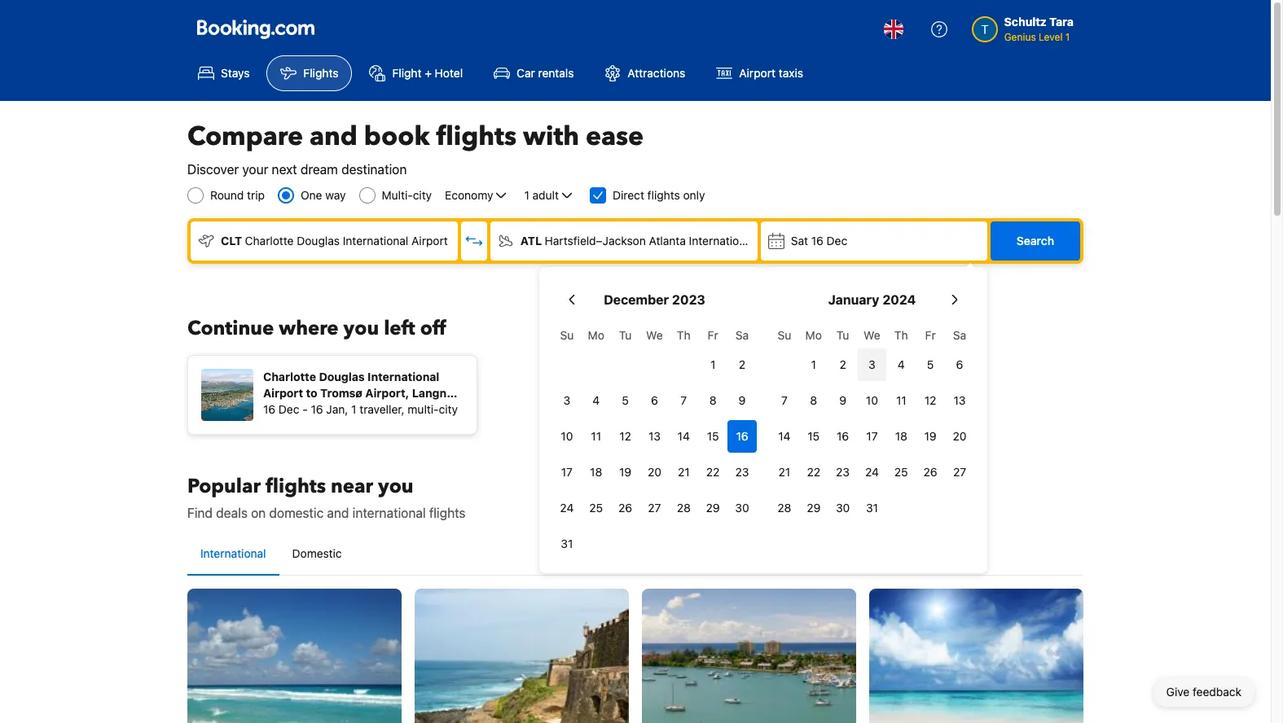 Task type: locate. For each thing, give the bounding box(es) containing it.
0 vertical spatial 18
[[895, 429, 907, 443]]

28 left 29 december 2023 option
[[677, 501, 691, 515]]

20 December 2023 checkbox
[[640, 456, 669, 489]]

4 right '3 january 2024' option
[[898, 358, 905, 372]]

16 December 2023 checkbox
[[728, 420, 757, 453]]

22 right 21 option
[[706, 465, 720, 479]]

1 horizontal spatial su
[[778, 328, 791, 342]]

2 January 2024 checkbox
[[828, 349, 858, 381]]

1 horizontal spatial 5
[[927, 358, 934, 372]]

23 left 24 january 2024 'option'
[[836, 465, 850, 479]]

0 horizontal spatial 6
[[651, 394, 658, 407]]

1 vertical spatial 18
[[590, 465, 602, 479]]

1 vertical spatial 26
[[618, 501, 632, 515]]

1 left 2 checkbox
[[710, 358, 716, 372]]

1 grid from the left
[[552, 319, 757, 561]]

1 vertical spatial 17
[[561, 465, 573, 479]]

1 horizontal spatial 30
[[836, 501, 850, 515]]

23 for '23 january 2024' option
[[836, 465, 850, 479]]

24 for "24 december 2023" checkbox
[[560, 501, 574, 515]]

0 horizontal spatial 4
[[593, 394, 600, 407]]

2 th from the left
[[894, 328, 908, 342]]

fr
[[708, 328, 718, 342], [925, 328, 936, 342]]

26 December 2023 checkbox
[[611, 492, 640, 525]]

1 horizontal spatial dec
[[827, 234, 847, 248]]

1 horizontal spatial 6
[[956, 358, 963, 372]]

19
[[924, 429, 937, 443], [619, 465, 632, 479]]

0 vertical spatial 26
[[924, 465, 937, 479]]

27 inside checkbox
[[648, 501, 661, 515]]

compare
[[187, 119, 303, 155]]

0 vertical spatial 13
[[954, 394, 966, 407]]

1 December 2023 checkbox
[[698, 349, 728, 381]]

6 for 6 option
[[651, 394, 658, 407]]

0 horizontal spatial 20
[[648, 465, 662, 479]]

with
[[523, 119, 579, 155]]

3
[[869, 358, 876, 372], [563, 394, 570, 407]]

round
[[210, 188, 244, 202]]

car
[[517, 66, 535, 80]]

14 left 15 option
[[778, 429, 791, 443]]

2 we from the left
[[864, 328, 881, 342]]

12 right 11 january 2024 checkbox
[[925, 394, 937, 407]]

15 December 2023 checkbox
[[698, 420, 728, 453]]

2 su from the left
[[778, 328, 791, 342]]

2 inside 2 january 2024 checkbox
[[840, 358, 846, 372]]

26 right 25 option
[[924, 465, 937, 479]]

0 horizontal spatial 30
[[735, 501, 749, 515]]

11 for 11 january 2024 checkbox
[[896, 394, 906, 407]]

0 horizontal spatial 3
[[563, 394, 570, 407]]

16 inside popup button
[[811, 234, 824, 248]]

flights up domestic
[[266, 473, 326, 500]]

th up 4 january 2024 option
[[894, 328, 908, 342]]

1 vertical spatial and
[[327, 506, 349, 521]]

0 vertical spatial 6
[[956, 358, 963, 372]]

city right traveller,
[[439, 402, 458, 416]]

flights up economy
[[436, 119, 517, 155]]

19 January 2024 checkbox
[[916, 420, 945, 453]]

1 th from the left
[[677, 328, 691, 342]]

0 vertical spatial and
[[310, 119, 358, 155]]

1 horizontal spatial grid
[[770, 319, 974, 525]]

grid
[[552, 319, 757, 561], [770, 319, 974, 525]]

28 inside option
[[778, 501, 791, 515]]

16 January 2024 checkbox
[[828, 420, 858, 453]]

9 January 2024 checkbox
[[828, 385, 858, 417]]

30 inside option
[[735, 501, 749, 515]]

29 inside 'option'
[[807, 501, 821, 515]]

1 21 from the left
[[678, 465, 690, 479]]

1 tu from the left
[[619, 328, 632, 342]]

1
[[1066, 31, 1070, 43], [524, 188, 529, 202], [710, 358, 716, 372], [811, 358, 816, 372], [351, 402, 356, 416]]

26 January 2024 checkbox
[[916, 456, 945, 489]]

1 vertical spatial 20
[[648, 465, 662, 479]]

0 vertical spatial city
[[413, 188, 432, 202]]

direct
[[613, 188, 644, 202]]

20 inside 20 january 2024 option
[[953, 429, 967, 443]]

1 horizontal spatial 24
[[865, 465, 879, 479]]

19 December 2023 checkbox
[[611, 456, 640, 489]]

31 down "24 december 2023" checkbox
[[561, 537, 573, 551]]

4 inside option
[[898, 358, 905, 372]]

su for january
[[778, 328, 791, 342]]

31 inside checkbox
[[561, 537, 573, 551]]

flights left only
[[647, 188, 680, 202]]

1 2 from the left
[[739, 358, 746, 372]]

1 horizontal spatial city
[[439, 402, 458, 416]]

24 right '23 january 2024' option
[[865, 465, 879, 479]]

1 vertical spatial 24
[[560, 501, 574, 515]]

1 horizontal spatial fr
[[925, 328, 936, 342]]

14 inside 'checkbox'
[[778, 429, 791, 443]]

1 vertical spatial 6
[[651, 394, 658, 407]]

you
[[343, 315, 379, 342], [378, 473, 414, 500]]

1 horizontal spatial 23
[[836, 465, 850, 479]]

21 left the 22 january 2024 checkbox
[[779, 465, 790, 479]]

5 inside 5 december 2023 option
[[622, 394, 629, 407]]

1 vertical spatial 25
[[589, 501, 603, 515]]

1 horizontal spatial 9
[[839, 394, 846, 407]]

1 horizontal spatial 19
[[924, 429, 937, 443]]

su up 3 checkbox
[[560, 328, 574, 342]]

and up dream
[[310, 119, 358, 155]]

3 inside '3 january 2024' option
[[869, 358, 876, 372]]

10 right 9 option
[[866, 394, 878, 407]]

1 horizontal spatial 10
[[866, 394, 878, 407]]

30 right 29 december 2023 option
[[735, 501, 749, 515]]

15 inside checkbox
[[707, 429, 719, 443]]

2 8 from the left
[[810, 394, 817, 407]]

15 inside option
[[808, 429, 820, 443]]

1 mo from the left
[[588, 328, 604, 342]]

6 inside option
[[651, 394, 658, 407]]

2 28 from the left
[[778, 501, 791, 515]]

8 right 7 december 2023 option
[[709, 394, 717, 407]]

26 for 26 option
[[924, 465, 937, 479]]

17 left 18 option
[[561, 465, 573, 479]]

1 30 from the left
[[735, 501, 749, 515]]

left
[[384, 315, 415, 342]]

28 December 2023 checkbox
[[669, 492, 698, 525]]

3 inside 3 checkbox
[[563, 394, 570, 407]]

24
[[865, 465, 879, 479], [560, 501, 574, 515]]

international
[[343, 234, 408, 248], [689, 234, 755, 248], [200, 547, 266, 561]]

8 for '8' option
[[810, 394, 817, 407]]

31 inside 31 option
[[866, 501, 878, 515]]

12
[[925, 394, 937, 407], [619, 429, 631, 443]]

2 inside 2 checkbox
[[739, 358, 746, 372]]

atl hartsfield–jackson atlanta international airport
[[520, 234, 794, 248]]

1 horizontal spatial 18
[[895, 429, 907, 443]]

2 right 1 "option"
[[739, 358, 746, 372]]

1 horizontal spatial tu
[[837, 328, 849, 342]]

1 adult button
[[523, 186, 577, 205]]

0 horizontal spatial city
[[413, 188, 432, 202]]

15 for 15 option
[[808, 429, 820, 443]]

9 right '8' option
[[839, 394, 846, 407]]

0 vertical spatial dec
[[827, 234, 847, 248]]

31 for 31 option
[[866, 501, 878, 515]]

4 right 3 checkbox
[[593, 394, 600, 407]]

0 horizontal spatial 15
[[707, 429, 719, 443]]

14
[[678, 429, 690, 443], [778, 429, 791, 443]]

30 for 30 option
[[735, 501, 749, 515]]

international down deals
[[200, 547, 266, 561]]

0 horizontal spatial 23
[[735, 465, 749, 479]]

14 for 14 january 2024 'checkbox'
[[778, 429, 791, 443]]

you up international
[[378, 473, 414, 500]]

0 horizontal spatial sa
[[736, 328, 749, 342]]

2
[[739, 358, 746, 372], [840, 358, 846, 372]]

26 right 25 'option'
[[618, 501, 632, 515]]

24 left 25 'option'
[[560, 501, 574, 515]]

0 horizontal spatial 29
[[706, 501, 720, 515]]

book
[[364, 119, 430, 155]]

attractions
[[628, 66, 685, 80]]

5 for 5 january 2024 option
[[927, 358, 934, 372]]

trip
[[247, 188, 265, 202]]

mo up 1 january 2024 checkbox
[[805, 328, 822, 342]]

5 right 4 january 2024 option
[[927, 358, 934, 372]]

0 horizontal spatial tu
[[619, 328, 632, 342]]

12 inside option
[[619, 429, 631, 443]]

flights
[[436, 119, 517, 155], [647, 188, 680, 202], [266, 473, 326, 500], [429, 506, 466, 521]]

4 January 2024 checkbox
[[887, 349, 916, 381]]

we
[[646, 328, 663, 342], [864, 328, 881, 342]]

25 inside 25 option
[[894, 465, 908, 479]]

1 horizontal spatial 20
[[953, 429, 967, 443]]

1 horizontal spatial sa
[[953, 328, 966, 342]]

1 7 from the left
[[681, 394, 687, 407]]

20 left 21 option
[[648, 465, 662, 479]]

12 inside option
[[925, 394, 937, 407]]

1 horizontal spatial 8
[[810, 394, 817, 407]]

0 horizontal spatial grid
[[552, 319, 757, 561]]

8 inside 'checkbox'
[[709, 394, 717, 407]]

3 December 2023 checkbox
[[552, 385, 582, 417]]

0 horizontal spatial 26
[[618, 501, 632, 515]]

8 for 8 december 2023 'checkbox'
[[709, 394, 717, 407]]

0 horizontal spatial 25
[[589, 501, 603, 515]]

1 vertical spatial 27
[[648, 501, 661, 515]]

20 right 19 january 2024 option
[[953, 429, 967, 443]]

3 right 2 january 2024 checkbox
[[869, 358, 876, 372]]

tu for january
[[837, 328, 849, 342]]

2 21 from the left
[[779, 465, 790, 479]]

9 inside the 9 december 2023 option
[[739, 394, 746, 407]]

16 right sat
[[811, 234, 824, 248]]

1 horizontal spatial 22
[[807, 465, 820, 479]]

1 vertical spatial city
[[439, 402, 458, 416]]

1 vertical spatial dec
[[279, 402, 299, 416]]

tu up 2 january 2024 checkbox
[[837, 328, 849, 342]]

0 horizontal spatial dec
[[279, 402, 299, 416]]

2 tu from the left
[[837, 328, 849, 342]]

where
[[279, 315, 339, 342]]

1 we from the left
[[646, 328, 663, 342]]

23 right 22 checkbox
[[735, 465, 749, 479]]

0 horizontal spatial fr
[[708, 328, 718, 342]]

10 left the 11 december 2023 checkbox
[[561, 429, 573, 443]]

schultz
[[1004, 15, 1047, 29]]

0 vertical spatial 20
[[953, 429, 967, 443]]

3 left 4 december 2023 checkbox
[[563, 394, 570, 407]]

24 inside checkbox
[[560, 501, 574, 515]]

2 horizontal spatial international
[[689, 234, 755, 248]]

6 for 6 checkbox
[[956, 358, 963, 372]]

18 inside option
[[895, 429, 907, 443]]

and
[[310, 119, 358, 155], [327, 506, 349, 521]]

1 9 from the left
[[739, 394, 746, 407]]

7 inside checkbox
[[781, 394, 788, 407]]

1 22 from the left
[[706, 465, 720, 479]]

fr for 2024
[[925, 328, 936, 342]]

31 right 30 checkbox
[[866, 501, 878, 515]]

23 inside option
[[836, 465, 850, 479]]

1 horizontal spatial 14
[[778, 429, 791, 443]]

25 right 24 january 2024 'option'
[[894, 465, 908, 479]]

sat
[[791, 234, 808, 248]]

1 horizontal spatial 27
[[953, 465, 966, 479]]

atlanta
[[649, 234, 686, 248]]

16 dec - 16 jan, 1 traveller, multi-city
[[263, 402, 458, 416]]

1 left 2 january 2024 checkbox
[[811, 358, 816, 372]]

su
[[560, 328, 574, 342], [778, 328, 791, 342]]

12 for 12 option
[[619, 429, 631, 443]]

2 right 1 january 2024 checkbox
[[840, 358, 846, 372]]

14 inside option
[[678, 429, 690, 443]]

1 fr from the left
[[708, 328, 718, 342]]

flights
[[303, 66, 338, 80]]

16 dec - 16 jan, 1 traveller, multi-city link
[[201, 359, 473, 421]]

16
[[811, 234, 824, 248], [263, 402, 275, 416], [311, 402, 323, 416], [736, 429, 748, 443], [837, 429, 849, 443]]

1 right jan,
[[351, 402, 356, 416]]

2 7 from the left
[[781, 394, 788, 407]]

10 December 2023 checkbox
[[552, 420, 582, 453]]

1 su from the left
[[560, 328, 574, 342]]

14 right '13 december 2023' option in the bottom of the page
[[678, 429, 690, 443]]

7 inside option
[[681, 394, 687, 407]]

30
[[735, 501, 749, 515], [836, 501, 850, 515]]

mo for january
[[805, 328, 822, 342]]

0 vertical spatial 12
[[925, 394, 937, 407]]

international down only
[[689, 234, 755, 248]]

21 right 20 december 2023 option
[[678, 465, 690, 479]]

9
[[739, 394, 746, 407], [839, 394, 846, 407]]

15 right 14 option
[[707, 429, 719, 443]]

city left economy
[[413, 188, 432, 202]]

fr up 1 "option"
[[708, 328, 718, 342]]

27
[[953, 465, 966, 479], [648, 501, 661, 515]]

0 horizontal spatial 7
[[681, 394, 687, 407]]

dec
[[827, 234, 847, 248], [279, 402, 299, 416]]

1 28 from the left
[[677, 501, 691, 515]]

2 29 from the left
[[807, 501, 821, 515]]

15 right 14 january 2024 'checkbox'
[[808, 429, 820, 443]]

mo down the december
[[588, 328, 604, 342]]

booking.com logo image
[[197, 19, 314, 39], [197, 19, 314, 39]]

22 inside 22 checkbox
[[706, 465, 720, 479]]

0 horizontal spatial mo
[[588, 328, 604, 342]]

2 22 from the left
[[807, 465, 820, 479]]

27 inside checkbox
[[953, 465, 966, 479]]

12 left '13 december 2023' option in the bottom of the page
[[619, 429, 631, 443]]

27 December 2023 checkbox
[[640, 492, 669, 525]]

5 inside 5 january 2024 option
[[927, 358, 934, 372]]

2 for december 2023
[[739, 358, 746, 372]]

2 grid from the left
[[770, 319, 974, 525]]

th
[[677, 328, 691, 342], [894, 328, 908, 342]]

7 left '8' option
[[781, 394, 788, 407]]

0 vertical spatial 4
[[898, 358, 905, 372]]

8 right 7 january 2024 checkbox
[[810, 394, 817, 407]]

18 right 17 option
[[895, 429, 907, 443]]

2 fr from the left
[[925, 328, 936, 342]]

18 right 17 december 2023 option
[[590, 465, 602, 479]]

4 for 4 december 2023 checkbox
[[593, 394, 600, 407]]

2 9 from the left
[[839, 394, 846, 407]]

continue where you left off
[[187, 315, 446, 342]]

20 inside 20 december 2023 option
[[648, 465, 662, 479]]

23
[[735, 465, 749, 479], [836, 465, 850, 479]]

2 mo from the left
[[805, 328, 822, 342]]

1 left adult
[[524, 188, 529, 202]]

1 vertical spatial 4
[[593, 394, 600, 407]]

dec right sat
[[827, 234, 847, 248]]

6 right 5 january 2024 option
[[956, 358, 963, 372]]

2 14 from the left
[[778, 429, 791, 443]]

tu down the december
[[619, 328, 632, 342]]

1 horizontal spatial 17
[[866, 429, 878, 443]]

29 right 28 january 2024 option
[[807, 501, 821, 515]]

11 right the 10 december 2023 checkbox
[[591, 429, 601, 443]]

we up '3 january 2024' option
[[864, 328, 881, 342]]

0 horizontal spatial 19
[[619, 465, 632, 479]]

su for december
[[560, 328, 574, 342]]

0 vertical spatial 31
[[866, 501, 878, 515]]

19 inside option
[[619, 465, 632, 479]]

26
[[924, 465, 937, 479], [618, 501, 632, 515]]

0 horizontal spatial 31
[[561, 537, 573, 551]]

give feedback
[[1166, 685, 1242, 699]]

1 sa from the left
[[736, 328, 749, 342]]

0 horizontal spatial 24
[[560, 501, 574, 515]]

we for december
[[646, 328, 663, 342]]

28 inside option
[[677, 501, 691, 515]]

1 horizontal spatial 29
[[807, 501, 821, 515]]

0 vertical spatial 24
[[865, 465, 879, 479]]

2 sa from the left
[[953, 328, 966, 342]]

12 for 12 option
[[925, 394, 937, 407]]

21 inside checkbox
[[779, 465, 790, 479]]

8
[[709, 394, 717, 407], [810, 394, 817, 407]]

0 horizontal spatial 28
[[677, 501, 691, 515]]

way
[[325, 188, 346, 202]]

1 8 from the left
[[709, 394, 717, 407]]

22 right 21 checkbox
[[807, 465, 820, 479]]

16 right -
[[311, 402, 323, 416]]

22 for the 22 january 2024 checkbox
[[807, 465, 820, 479]]

13 for '13 december 2023' option in the bottom of the page
[[648, 429, 661, 443]]

19 inside option
[[924, 429, 937, 443]]

17 right 16 january 2024 checkbox at the right of the page
[[866, 429, 878, 443]]

international for atlanta
[[689, 234, 755, 248]]

1 14 from the left
[[678, 429, 690, 443]]

22
[[706, 465, 720, 479], [807, 465, 820, 479]]

28
[[677, 501, 691, 515], [778, 501, 791, 515]]

0 horizontal spatial 18
[[590, 465, 602, 479]]

21 for 21 option
[[678, 465, 690, 479]]

international down multi-
[[343, 234, 408, 248]]

car rentals link
[[480, 55, 588, 91]]

4 inside checkbox
[[593, 394, 600, 407]]

17 December 2023 checkbox
[[552, 456, 582, 489]]

5 right 4 december 2023 checkbox
[[622, 394, 629, 407]]

flights link
[[267, 55, 352, 91]]

su up 7 january 2024 checkbox
[[778, 328, 791, 342]]

10 for 10 january 2024 checkbox
[[866, 394, 878, 407]]

1 horizontal spatial mo
[[805, 328, 822, 342]]

21 January 2024 checkbox
[[770, 456, 799, 489]]

sa up 6 checkbox
[[953, 328, 966, 342]]

24 inside 'option'
[[865, 465, 879, 479]]

1 horizontal spatial 28
[[778, 501, 791, 515]]

25 inside 25 'option'
[[589, 501, 603, 515]]

1 horizontal spatial international
[[343, 234, 408, 248]]

december 2023
[[604, 292, 705, 307]]

1 horizontal spatial 3
[[869, 358, 876, 372]]

18
[[895, 429, 907, 443], [590, 465, 602, 479]]

29 inside option
[[706, 501, 720, 515]]

th down 2023
[[677, 328, 691, 342]]

11 left 12 option
[[896, 394, 906, 407]]

0 horizontal spatial 5
[[622, 394, 629, 407]]

0 vertical spatial 5
[[927, 358, 934, 372]]

16 right 15 option
[[837, 429, 849, 443]]

13 January 2024 checkbox
[[945, 385, 974, 417]]

11
[[896, 394, 906, 407], [591, 429, 601, 443]]

tab list
[[187, 533, 1084, 577]]

27 right 26 option
[[953, 465, 966, 479]]

1 horizontal spatial 21
[[779, 465, 790, 479]]

27 left the 28 december 2023 option
[[648, 501, 661, 515]]

1 January 2024 checkbox
[[799, 349, 828, 381]]

tara
[[1050, 15, 1074, 29]]

1 horizontal spatial 15
[[808, 429, 820, 443]]

1 vertical spatial you
[[378, 473, 414, 500]]

2 15 from the left
[[808, 429, 820, 443]]

11 December 2023 checkbox
[[582, 420, 611, 453]]

16 right 15 december 2023 checkbox
[[736, 429, 748, 443]]

7 right 6 option
[[681, 394, 687, 407]]

airport taxis
[[739, 66, 803, 80]]

0 horizontal spatial 17
[[561, 465, 573, 479]]

traveller,
[[360, 402, 405, 416]]

sa up 2 checkbox
[[736, 328, 749, 342]]

2 23 from the left
[[836, 465, 850, 479]]

4
[[898, 358, 905, 372], [593, 394, 600, 407]]

destination
[[341, 162, 407, 177]]

0 horizontal spatial 2
[[739, 358, 746, 372]]

2 2 from the left
[[840, 358, 846, 372]]

9 right 8 december 2023 'checkbox'
[[739, 394, 746, 407]]

0 horizontal spatial 10
[[561, 429, 573, 443]]

0 vertical spatial 10
[[866, 394, 878, 407]]

economy
[[445, 188, 493, 202]]

20 for 20 january 2024 option
[[953, 429, 967, 443]]

7
[[681, 394, 687, 407], [781, 394, 788, 407]]

we down december 2023
[[646, 328, 663, 342]]

and down near
[[327, 506, 349, 521]]

29 right the 28 december 2023 option
[[706, 501, 720, 515]]

29 December 2023 checkbox
[[698, 492, 728, 525]]

15 for 15 december 2023 checkbox
[[707, 429, 719, 443]]

29 for 29 december 2023 option
[[706, 501, 720, 515]]

1 inside schultz tara genius level 1
[[1066, 31, 1070, 43]]

18 inside option
[[590, 465, 602, 479]]

22 inside the 22 january 2024 checkbox
[[807, 465, 820, 479]]

2 30 from the left
[[836, 501, 850, 515]]

9 inside 9 option
[[839, 394, 846, 407]]

1 vertical spatial 31
[[561, 537, 573, 551]]

28 left 29 january 2024 'option'
[[778, 501, 791, 515]]

21 inside option
[[678, 465, 690, 479]]

3 for 3 checkbox
[[563, 394, 570, 407]]

9 for 9 option
[[839, 394, 846, 407]]

0 vertical spatial 19
[[924, 429, 937, 443]]

25 left "26" option
[[589, 501, 603, 515]]

1 down tara
[[1066, 31, 1070, 43]]

0 horizontal spatial 22
[[706, 465, 720, 479]]

1 29 from the left
[[706, 501, 720, 515]]

sat 16 dec
[[791, 234, 847, 248]]

1 horizontal spatial 7
[[781, 394, 788, 407]]

7 for 7 january 2024 checkbox
[[781, 394, 788, 407]]

th for 2024
[[894, 328, 908, 342]]

9 for the 9 december 2023 option
[[739, 394, 746, 407]]

you left left
[[343, 315, 379, 342]]

31 December 2023 checkbox
[[552, 528, 582, 561]]

6 right 5 december 2023 option
[[651, 394, 658, 407]]

1 horizontal spatial 26
[[924, 465, 937, 479]]

0 horizontal spatial international
[[200, 547, 266, 561]]

1 vertical spatial 13
[[648, 429, 661, 443]]

0 vertical spatial 27
[[953, 465, 966, 479]]

30 December 2023 checkbox
[[728, 492, 757, 525]]

23 inside checkbox
[[735, 465, 749, 479]]

15
[[707, 429, 719, 443], [808, 429, 820, 443]]

flight
[[392, 66, 422, 80]]

30 inside checkbox
[[836, 501, 850, 515]]

0 horizontal spatial 11
[[591, 429, 601, 443]]

29
[[706, 501, 720, 515], [807, 501, 821, 515]]

1 23 from the left
[[735, 465, 749, 479]]

1 horizontal spatial 13
[[954, 394, 966, 407]]

mo for december
[[588, 328, 604, 342]]

6 inside checkbox
[[956, 358, 963, 372]]

0 horizontal spatial su
[[560, 328, 574, 342]]

0 horizontal spatial 9
[[739, 394, 746, 407]]

31 January 2024 checkbox
[[858, 492, 887, 525]]

1 horizontal spatial we
[[864, 328, 881, 342]]

8 inside option
[[810, 394, 817, 407]]

1 15 from the left
[[707, 429, 719, 443]]

1 horizontal spatial 2
[[840, 358, 846, 372]]

dec left -
[[279, 402, 299, 416]]

25
[[894, 465, 908, 479], [589, 501, 603, 515]]

city
[[413, 188, 432, 202], [439, 402, 458, 416]]

0 vertical spatial 11
[[896, 394, 906, 407]]

30 right 29 january 2024 'option'
[[836, 501, 850, 515]]

21 for 21 checkbox
[[779, 465, 790, 479]]

fr up 5 january 2024 option
[[925, 328, 936, 342]]

international inside button
[[200, 547, 266, 561]]

charlotte to cancún image
[[187, 589, 402, 723]]



Task type: vqa. For each thing, say whether or not it's contained in the screenshot.


Task type: describe. For each thing, give the bounding box(es) containing it.
round trip
[[210, 188, 265, 202]]

multi-
[[408, 402, 439, 416]]

tu for december
[[619, 328, 632, 342]]

16 left -
[[263, 402, 275, 416]]

+
[[425, 66, 432, 80]]

0 vertical spatial you
[[343, 315, 379, 342]]

19 for 19 january 2024 option
[[924, 429, 937, 443]]

1 adult
[[524, 188, 559, 202]]

13 for 13 january 2024 option
[[954, 394, 966, 407]]

hotel
[[435, 66, 463, 80]]

on
[[251, 506, 266, 521]]

3 for '3 january 2024' option
[[869, 358, 876, 372]]

douglas
[[297, 234, 340, 248]]

near
[[331, 473, 373, 500]]

22 for 22 checkbox
[[706, 465, 720, 479]]

22 January 2024 checkbox
[[799, 456, 828, 489]]

22 December 2023 checkbox
[[698, 456, 728, 489]]

3 January 2024 checkbox
[[858, 349, 887, 381]]

28 January 2024 checkbox
[[770, 492, 799, 525]]

stays
[[221, 66, 250, 80]]

24 December 2023 checkbox
[[552, 492, 582, 525]]

1 inside checkbox
[[811, 358, 816, 372]]

level
[[1039, 31, 1063, 43]]

one way
[[301, 188, 346, 202]]

13 December 2023 checkbox
[[640, 420, 669, 453]]

international
[[353, 506, 426, 521]]

atl
[[520, 234, 542, 248]]

8 January 2024 checkbox
[[799, 385, 828, 417]]

6 December 2023 checkbox
[[640, 385, 669, 417]]

discover
[[187, 162, 239, 177]]

deals
[[216, 506, 248, 521]]

16 cell
[[728, 417, 757, 453]]

17 for 17 december 2023 option
[[561, 465, 573, 479]]

direct flights only
[[613, 188, 705, 202]]

one
[[301, 188, 322, 202]]

25 January 2024 checkbox
[[887, 456, 916, 489]]

28 for the 28 december 2023 option
[[677, 501, 691, 515]]

30 January 2024 checkbox
[[828, 492, 858, 525]]

2023
[[672, 292, 705, 307]]

december
[[604, 292, 669, 307]]

clt
[[221, 234, 242, 248]]

rentals
[[538, 66, 574, 80]]

multi-
[[382, 188, 413, 202]]

january 2024
[[828, 292, 916, 307]]

8 December 2023 checkbox
[[698, 385, 728, 417]]

international button
[[187, 533, 279, 575]]

27 for 27 checkbox
[[648, 501, 661, 515]]

attractions link
[[591, 55, 699, 91]]

adult
[[533, 188, 559, 202]]

11 for the 11 december 2023 checkbox
[[591, 429, 601, 443]]

popular
[[187, 473, 261, 500]]

30 for 30 checkbox
[[836, 501, 850, 515]]

7 January 2024 checkbox
[[770, 385, 799, 417]]

9 December 2023 checkbox
[[728, 385, 757, 417]]

flight + hotel
[[392, 66, 463, 80]]

domestic
[[292, 547, 342, 561]]

sa for 2024
[[953, 328, 966, 342]]

17 for 17 option
[[866, 429, 878, 443]]

15 January 2024 checkbox
[[799, 420, 828, 453]]

-
[[302, 402, 308, 416]]

6 January 2024 checkbox
[[945, 349, 974, 381]]

24 for 24 january 2024 'option'
[[865, 465, 879, 479]]

27 January 2024 checkbox
[[945, 456, 974, 489]]

charlotte to san juan image
[[415, 589, 629, 723]]

search button
[[991, 222, 1080, 261]]

5 for 5 december 2023 option
[[622, 394, 629, 407]]

grid for january
[[770, 319, 974, 525]]

18 for 18 option
[[895, 429, 907, 443]]

sa for 2023
[[736, 328, 749, 342]]

14 December 2023 checkbox
[[669, 420, 698, 453]]

31 for the 31 december 2023 checkbox
[[561, 537, 573, 551]]

your
[[242, 162, 268, 177]]

charlotte to punta cana image
[[869, 589, 1084, 723]]

18 January 2024 checkbox
[[887, 420, 916, 453]]

12 December 2023 checkbox
[[611, 420, 640, 453]]

10 January 2024 checkbox
[[858, 385, 887, 417]]

give
[[1166, 685, 1190, 699]]

stays link
[[184, 55, 264, 91]]

18 December 2023 checkbox
[[582, 456, 611, 489]]

international for douglas
[[343, 234, 408, 248]]

flight + hotel link
[[356, 55, 477, 91]]

and inside the compare and book flights with ease discover your next dream destination
[[310, 119, 358, 155]]

14 January 2024 checkbox
[[770, 420, 799, 453]]

16 inside cell
[[736, 429, 748, 443]]

only
[[683, 188, 705, 202]]

25 December 2023 checkbox
[[582, 492, 611, 525]]

and inside popular flights near you find deals on domestic and international flights
[[327, 506, 349, 521]]

1 inside dropdown button
[[524, 188, 529, 202]]

2024
[[883, 292, 916, 307]]

domestic button
[[279, 533, 355, 575]]

2 December 2023 checkbox
[[728, 349, 757, 381]]

29 for 29 january 2024 'option'
[[807, 501, 821, 515]]

car rentals
[[517, 66, 574, 80]]

10 for the 10 december 2023 checkbox
[[561, 429, 573, 443]]

popular flights near you find deals on domestic and international flights
[[187, 473, 466, 521]]

taxis
[[779, 66, 803, 80]]

17 January 2024 checkbox
[[858, 420, 887, 453]]

24 January 2024 checkbox
[[858, 456, 887, 489]]

26 for "26" option
[[618, 501, 632, 515]]

20 for 20 december 2023 option
[[648, 465, 662, 479]]

23 January 2024 checkbox
[[828, 456, 858, 489]]

23 for 23 december 2023 checkbox
[[735, 465, 749, 479]]

12 January 2024 checkbox
[[916, 385, 945, 417]]

fr for 2023
[[708, 328, 718, 342]]

sat 16 dec button
[[761, 222, 987, 261]]

find
[[187, 506, 213, 521]]

18 for 18 option
[[590, 465, 602, 479]]

ease
[[586, 119, 644, 155]]

7 for 7 december 2023 option
[[681, 394, 687, 407]]

dream
[[300, 162, 338, 177]]

charlotte
[[245, 234, 294, 248]]

hartsfield–jackson
[[545, 234, 646, 248]]

4 for 4 january 2024 option
[[898, 358, 905, 372]]

23 December 2023 checkbox
[[728, 456, 757, 489]]

grid for december
[[552, 319, 757, 561]]

jan,
[[326, 402, 348, 416]]

give feedback button
[[1153, 678, 1255, 707]]

5 December 2023 checkbox
[[611, 385, 640, 417]]

genius
[[1004, 31, 1036, 43]]

29 January 2024 checkbox
[[799, 492, 828, 525]]

airport for clt charlotte douglas international airport
[[412, 234, 448, 248]]

7 December 2023 checkbox
[[669, 385, 698, 417]]

compare and book flights with ease discover your next dream destination
[[187, 119, 644, 177]]

19 for 19 option
[[619, 465, 632, 479]]

feedback
[[1193, 685, 1242, 699]]

28 for 28 january 2024 option
[[778, 501, 791, 515]]

airport taxis link
[[703, 55, 817, 91]]

27 for 27 checkbox
[[953, 465, 966, 479]]

next
[[272, 162, 297, 177]]

we for january
[[864, 328, 881, 342]]

21 December 2023 checkbox
[[669, 456, 698, 489]]

2 for january 2024
[[840, 358, 846, 372]]

off
[[420, 315, 446, 342]]

4 December 2023 checkbox
[[582, 385, 611, 417]]

multi-city
[[382, 188, 432, 202]]

tab list containing international
[[187, 533, 1084, 577]]

search
[[1017, 234, 1054, 248]]

25 for 25 option
[[894, 465, 908, 479]]

th for 2023
[[677, 328, 691, 342]]

25 for 25 'option'
[[589, 501, 603, 515]]

charlotte to montego bay image
[[642, 589, 856, 723]]

5 January 2024 checkbox
[[916, 349, 945, 381]]

continue
[[187, 315, 274, 342]]

schultz tara genius level 1
[[1004, 15, 1074, 43]]

dec inside popup button
[[827, 234, 847, 248]]

clt charlotte douglas international airport
[[221, 234, 448, 248]]

flights right international
[[429, 506, 466, 521]]

you inside popular flights near you find deals on domestic and international flights
[[378, 473, 414, 500]]

airport for atl hartsfield–jackson atlanta international airport
[[758, 234, 794, 248]]

1 inside "option"
[[710, 358, 716, 372]]

20 January 2024 checkbox
[[945, 420, 974, 453]]

14 for 14 option
[[678, 429, 690, 443]]

flights inside the compare and book flights with ease discover your next dream destination
[[436, 119, 517, 155]]

january
[[828, 292, 879, 307]]

11 January 2024 checkbox
[[887, 385, 916, 417]]

domestic
[[269, 506, 324, 521]]



